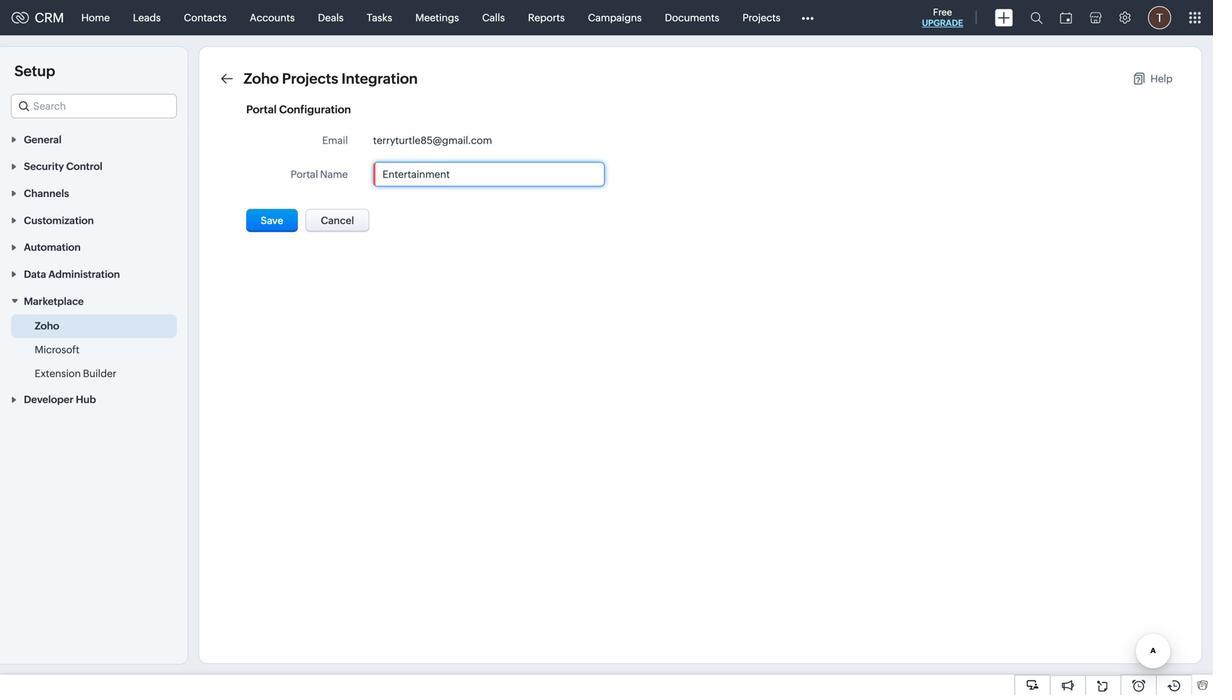 Task type: locate. For each thing, give the bounding box(es) containing it.
zoho
[[244, 70, 279, 87], [35, 320, 59, 332]]

portal for portal name
[[291, 169, 318, 180]]

automation button
[[0, 234, 188, 261]]

upgrade
[[922, 18, 964, 28]]

0 vertical spatial projects
[[743, 12, 781, 23]]

crm link
[[12, 10, 64, 25]]

home link
[[70, 0, 121, 35]]

None field
[[11, 94, 177, 118]]

meetings link
[[404, 0, 471, 35]]

microsoft link
[[35, 343, 79, 357]]

extension builder
[[35, 368, 116, 379]]

projects left other modules field
[[743, 12, 781, 23]]

search element
[[1022, 0, 1052, 35]]

deals
[[318, 12, 344, 23]]

channels button
[[0, 180, 188, 207]]

documents
[[665, 12, 720, 23]]

data administration
[[24, 269, 120, 280]]

contacts
[[184, 12, 227, 23]]

zoho for zoho projects integration
[[244, 70, 279, 87]]

calls link
[[471, 0, 517, 35]]

0 horizontal spatial portal
[[246, 103, 277, 116]]

0 vertical spatial portal
[[246, 103, 277, 116]]

portal
[[246, 103, 277, 116], [291, 169, 318, 180]]

data
[[24, 269, 46, 280]]

zoho inside the marketplace region
[[35, 320, 59, 332]]

general
[[24, 134, 62, 145]]

portal left name
[[291, 169, 318, 180]]

1 horizontal spatial projects
[[743, 12, 781, 23]]

campaigns
[[588, 12, 642, 23]]

1 vertical spatial projects
[[282, 70, 338, 87]]

save
[[261, 215, 283, 226]]

search image
[[1031, 12, 1043, 24]]

security control
[[24, 161, 103, 172]]

email
[[322, 135, 348, 146]]

1 vertical spatial portal
[[291, 169, 318, 180]]

profile image
[[1149, 6, 1172, 29]]

portal left configuration
[[246, 103, 277, 116]]

0 horizontal spatial projects
[[282, 70, 338, 87]]

projects
[[743, 12, 781, 23], [282, 70, 338, 87]]

0 vertical spatial zoho
[[244, 70, 279, 87]]

projects up configuration
[[282, 70, 338, 87]]

meetings
[[416, 12, 459, 23]]

automation
[[24, 242, 81, 253]]

0 horizontal spatial zoho
[[35, 320, 59, 332]]

1 vertical spatial zoho
[[35, 320, 59, 332]]

accounts
[[250, 12, 295, 23]]

projects link
[[731, 0, 792, 35]]

extension
[[35, 368, 81, 379]]

create menu element
[[987, 0, 1022, 35]]

free
[[933, 7, 952, 18]]

marketplace
[[24, 296, 84, 307]]

1 horizontal spatial portal
[[291, 169, 318, 180]]

general button
[[0, 126, 188, 153]]

reports
[[528, 12, 565, 23]]

security
[[24, 161, 64, 172]]

accounts link
[[238, 0, 306, 35]]

control
[[66, 161, 103, 172]]

1 horizontal spatial zoho
[[244, 70, 279, 87]]

Search text field
[[12, 95, 176, 118]]

portal name
[[291, 169, 348, 180]]

zoho down 'marketplace'
[[35, 320, 59, 332]]

microsoft
[[35, 344, 79, 356]]

setup
[[14, 63, 55, 79]]

zoho up portal configuration at the left of the page
[[244, 70, 279, 87]]

campaigns link
[[577, 0, 654, 35]]



Task type: vqa. For each thing, say whether or not it's contained in the screenshot.
Reports link
yes



Task type: describe. For each thing, give the bounding box(es) containing it.
marketplace button
[[0, 288, 188, 314]]

Portal Name text field
[[374, 163, 604, 186]]

customization
[[24, 215, 94, 226]]

calls
[[482, 12, 505, 23]]

contacts link
[[172, 0, 238, 35]]

hub
[[76, 394, 96, 406]]

tasks link
[[355, 0, 404, 35]]

crm
[[35, 10, 64, 25]]

cancel
[[321, 215, 354, 226]]

leads
[[133, 12, 161, 23]]

cancel button
[[306, 209, 369, 232]]

name
[[320, 169, 348, 180]]

logo image
[[12, 12, 29, 23]]

zoho projects integration
[[244, 70, 418, 87]]

tasks
[[367, 12, 392, 23]]

integration
[[342, 70, 418, 87]]

zoho link
[[35, 319, 59, 333]]

profile element
[[1140, 0, 1180, 35]]

builder
[[83, 368, 116, 379]]

reports link
[[517, 0, 577, 35]]

calendar image
[[1060, 12, 1073, 23]]

deals link
[[306, 0, 355, 35]]

portal for portal configuration
[[246, 103, 277, 116]]

create menu image
[[995, 9, 1013, 26]]

documents link
[[654, 0, 731, 35]]

portal configuration
[[246, 103, 351, 116]]

home
[[81, 12, 110, 23]]

leads link
[[121, 0, 172, 35]]

save button
[[246, 209, 298, 232]]

security control button
[[0, 153, 188, 180]]

administration
[[48, 269, 120, 280]]

marketplace region
[[0, 314, 188, 386]]

terryturtle85@gmail.com
[[373, 135, 492, 146]]

help
[[1151, 73, 1173, 85]]

free upgrade
[[922, 7, 964, 28]]

developer
[[24, 394, 74, 406]]

data administration button
[[0, 261, 188, 288]]

channels
[[24, 188, 69, 199]]

developer hub
[[24, 394, 96, 406]]

customization button
[[0, 207, 188, 234]]

developer hub button
[[0, 386, 188, 413]]

configuration
[[279, 103, 351, 116]]

zoho for zoho
[[35, 320, 59, 332]]

Other Modules field
[[792, 6, 823, 29]]



